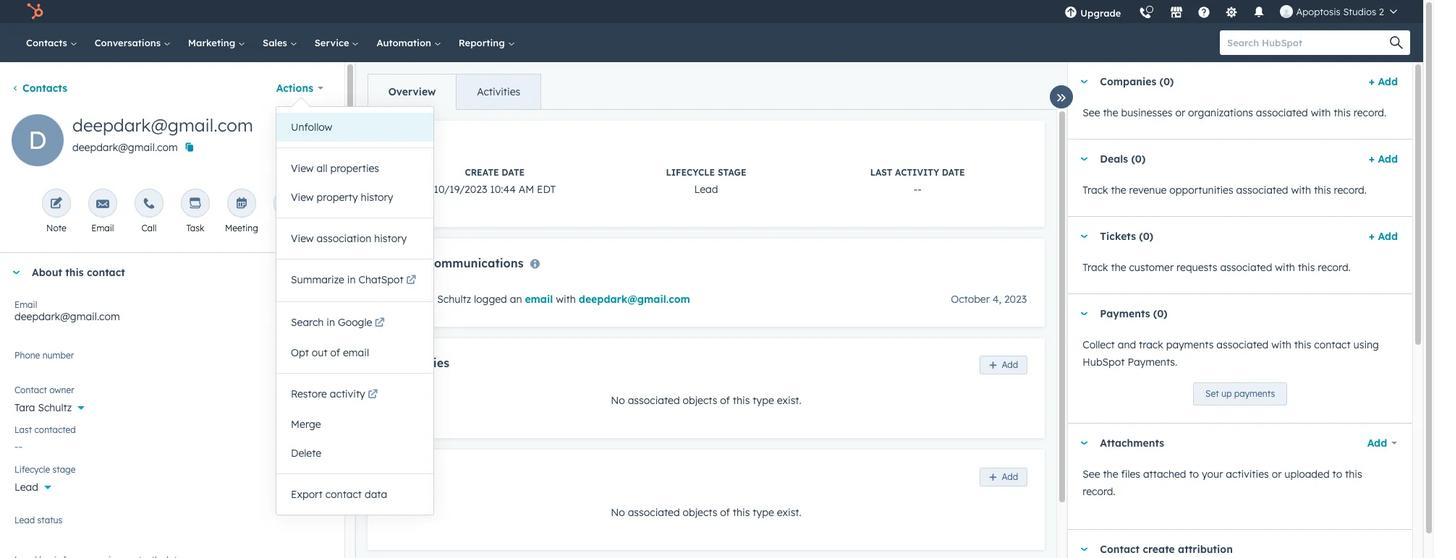 Task type: locate. For each thing, give the bounding box(es) containing it.
last left activity
[[870, 167, 892, 178]]

0 vertical spatial contact
[[14, 385, 47, 396]]

opportunities
[[1170, 184, 1233, 197]]

link opens in a new window image for google
[[375, 318, 385, 329]]

call image
[[142, 198, 155, 211]]

or right activities on the right bottom
[[1272, 468, 1282, 481]]

2 no associated objects of this type exist. from the top
[[611, 506, 802, 519]]

hubspot
[[1083, 356, 1125, 369]]

1 horizontal spatial email
[[91, 223, 114, 234]]

(0) up businesses
[[1160, 75, 1174, 88]]

track down tickets
[[1083, 261, 1108, 274]]

link opens in a new window image inside restore activity link
[[368, 390, 378, 401]]

see inside "see the files attached to your activities or uploaded to this record."
[[1083, 468, 1100, 481]]

1 vertical spatial lifecycle
[[14, 465, 50, 475]]

communications
[[428, 256, 524, 271]]

view for view association history
[[291, 232, 314, 245]]

1 horizontal spatial tara
[[414, 293, 434, 306]]

notifications image
[[1253, 7, 1266, 20]]

overview link
[[368, 75, 456, 109]]

caret image
[[1080, 80, 1088, 84], [1080, 235, 1088, 238], [12, 271, 20, 275], [1080, 312, 1088, 316], [1080, 442, 1088, 445], [1080, 548, 1088, 552]]

2 to from the left
[[1333, 468, 1342, 481]]

deals (0)
[[1100, 153, 1146, 166]]

Phone number text field
[[14, 348, 330, 377]]

2 type from the top
[[753, 506, 774, 519]]

1 vertical spatial + add
[[1369, 153, 1398, 166]]

this inside "see the files attached to your activities or uploaded to this record."
[[1345, 468, 1362, 481]]

email down about
[[14, 300, 37, 310]]

or right businesses
[[1175, 106, 1185, 119]]

contact left create
[[1100, 543, 1140, 556]]

this inside dropdown button
[[65, 266, 84, 279]]

link opens in a new window image inside search in google link
[[375, 315, 385, 333]]

deals right caret image on the top of page
[[1100, 153, 1128, 166]]

1 horizontal spatial date
[[942, 167, 965, 178]]

apoptosis studios 2
[[1296, 6, 1384, 17]]

contact up the email deepdark@gmail.com
[[87, 266, 125, 279]]

1 vertical spatial email
[[14, 300, 37, 310]]

0 vertical spatial last
[[870, 167, 892, 178]]

the down tickets
[[1111, 261, 1126, 274]]

0 vertical spatial link opens in a new window image
[[406, 276, 416, 287]]

link opens in a new window image
[[406, 273, 416, 290], [375, 315, 385, 333], [368, 387, 378, 404]]

date right activity
[[942, 167, 965, 178]]

or inside "see the files attached to your activities or uploaded to this record."
[[1272, 468, 1282, 481]]

link opens in a new window image
[[406, 276, 416, 287], [375, 318, 385, 329], [368, 390, 378, 401]]

last
[[870, 167, 892, 178], [14, 425, 32, 436]]

summarize
[[291, 274, 344, 287]]

no
[[611, 395, 625, 408], [611, 506, 625, 519]]

3 + add from the top
[[1369, 230, 1398, 243]]

1 vertical spatial companies
[[385, 356, 449, 371]]

email down the email image
[[91, 223, 114, 234]]

view inside the view all properties "link"
[[291, 162, 314, 175]]

lifecycle for lifecycle stage lead
[[666, 167, 715, 178]]

0 horizontal spatial email
[[14, 300, 37, 310]]

no for companies
[[611, 395, 625, 408]]

in for summarize
[[347, 274, 356, 287]]

meeting image
[[235, 198, 248, 211]]

1 vertical spatial view
[[291, 191, 314, 204]]

note
[[46, 223, 66, 234]]

menu
[[1056, 0, 1406, 28]]

see up caret image on the top of page
[[1083, 106, 1100, 119]]

payments inside set up payments link
[[1234, 389, 1275, 399]]

of for companies
[[720, 395, 730, 408]]

2 track from the top
[[1083, 261, 1108, 274]]

no associated objects of this type exist. for deals
[[611, 506, 802, 519]]

deals (0) button
[[1068, 140, 1363, 179]]

with for tara schultz logged an email with deepdark@gmail.com
[[556, 293, 576, 306]]

tara down contact owner
[[14, 402, 35, 415]]

1 horizontal spatial last
[[870, 167, 892, 178]]

0 vertical spatial tara
[[414, 293, 434, 306]]

schultz down owner
[[38, 402, 72, 415]]

recent communications
[[385, 256, 524, 271]]

lead button
[[14, 473, 330, 497]]

lead down stage
[[694, 183, 718, 196]]

contact
[[87, 266, 125, 279], [1314, 339, 1351, 352], [325, 488, 362, 501]]

help image
[[1198, 7, 1211, 20]]

out
[[312, 347, 328, 360]]

with for collect and track payments associated with this contact using hubspot payments.
[[1272, 339, 1292, 352]]

+ add for track the revenue opportunities associated with this record.
[[1369, 153, 1398, 166]]

0 vertical spatial companies
[[1100, 75, 1157, 88]]

the
[[1103, 106, 1118, 119], [1111, 184, 1126, 197], [1111, 261, 1126, 274], [1103, 468, 1118, 481]]

deals up data
[[385, 468, 417, 482]]

tara down recent
[[414, 293, 434, 306]]

0 vertical spatial contact
[[87, 266, 125, 279]]

0 vertical spatial add button
[[979, 356, 1028, 375]]

associated
[[1256, 106, 1308, 119], [1236, 184, 1288, 197], [1220, 261, 1272, 274], [1217, 339, 1269, 352], [628, 395, 680, 408], [628, 506, 680, 519]]

1 vertical spatial of
[[720, 395, 730, 408]]

caret image
[[1080, 157, 1088, 161]]

0 vertical spatial schultz
[[437, 293, 471, 306]]

merge button
[[276, 410, 433, 439]]

(0) for companies (0)
[[1160, 75, 1174, 88]]

link opens in a new window image down recent
[[406, 276, 416, 287]]

view property history
[[291, 191, 393, 204]]

track for track the revenue opportunities associated with this record.
[[1083, 184, 1108, 197]]

2 vertical spatial lead
[[14, 515, 35, 526]]

lifecycle
[[666, 167, 715, 178], [14, 465, 50, 475]]

0 horizontal spatial to
[[1189, 468, 1199, 481]]

0 vertical spatial + add button
[[1369, 73, 1398, 90]]

0 vertical spatial lead
[[694, 183, 718, 196]]

0 vertical spatial email
[[91, 223, 114, 234]]

1 + from the top
[[1369, 75, 1375, 88]]

2 - from the left
[[918, 183, 922, 196]]

tara inside popup button
[[14, 402, 35, 415]]

+ add button for track the revenue opportunities associated with this record.
[[1369, 151, 1398, 168]]

0 vertical spatial no
[[611, 395, 625, 408]]

0 vertical spatial email
[[525, 293, 553, 306]]

create date 10/19/2023 10:44 am edt
[[434, 167, 556, 196]]

caret image inside contact create attribution dropdown button
[[1080, 548, 1088, 552]]

0 horizontal spatial contact
[[87, 266, 125, 279]]

10:44
[[490, 183, 516, 196]]

caret image inside the companies (0) "dropdown button"
[[1080, 80, 1088, 84]]

email inside the email deepdark@gmail.com
[[14, 300, 37, 310]]

1 exist. from the top
[[777, 395, 802, 408]]

1 view from the top
[[291, 162, 314, 175]]

+ for see the businesses or organizations associated with this record.
[[1369, 75, 1375, 88]]

email right "an"
[[525, 293, 553, 306]]

last for last activity date --
[[870, 167, 892, 178]]

1 vertical spatial see
[[1083, 468, 1100, 481]]

hubspot link
[[17, 3, 54, 20]]

settings image
[[1225, 7, 1238, 20]]

task image
[[189, 198, 202, 211]]

1 vertical spatial +
[[1369, 153, 1375, 166]]

0 vertical spatial history
[[361, 191, 393, 204]]

1 date from the left
[[502, 167, 525, 178]]

2023
[[1004, 293, 1027, 306]]

contact left data
[[325, 488, 362, 501]]

contact inside button
[[325, 488, 362, 501]]

the inside "see the files attached to your activities or uploaded to this record."
[[1103, 468, 1118, 481]]

october 4, 2023
[[951, 293, 1027, 306]]

view down "more" icon at left top
[[291, 232, 314, 245]]

(0) up revenue
[[1131, 153, 1146, 166]]

track the customer requests associated with this record.
[[1083, 261, 1351, 274]]

0 vertical spatial payments
[[1166, 339, 1214, 352]]

1 vertical spatial no
[[611, 506, 625, 519]]

track
[[1083, 184, 1108, 197], [1083, 261, 1108, 274]]

3 + add button from the top
[[1369, 228, 1398, 245]]

0 vertical spatial deals
[[1100, 153, 1128, 166]]

1 vertical spatial lead
[[14, 481, 38, 494]]

1 vertical spatial track
[[1083, 261, 1108, 274]]

1 horizontal spatial payments
[[1234, 389, 1275, 399]]

with
[[1311, 106, 1331, 119], [1291, 184, 1311, 197], [1275, 261, 1295, 274], [556, 293, 576, 306], [1272, 339, 1292, 352]]

1 vertical spatial link opens in a new window image
[[375, 318, 385, 329]]

upgrade image
[[1065, 7, 1078, 20]]

history down the view all properties "link"
[[361, 191, 393, 204]]

2 exist. from the top
[[777, 506, 802, 519]]

note image
[[50, 198, 63, 211]]

1 vertical spatial + add button
[[1369, 151, 1398, 168]]

10/19/2023
[[434, 183, 487, 196]]

2 vertical spatial contact
[[325, 488, 362, 501]]

link opens in a new window image right 'activity'
[[368, 387, 378, 404]]

add button
[[979, 356, 1028, 375], [979, 468, 1028, 487]]

link opens in a new window image inside summarize in chatspot link
[[406, 276, 416, 287]]

or
[[1175, 106, 1185, 119], [1272, 468, 1282, 481]]

2 vertical spatial + add
[[1369, 230, 1398, 243]]

view for view all properties
[[291, 162, 314, 175]]

in left chatspot
[[347, 274, 356, 287]]

view for view property history
[[291, 191, 314, 204]]

3 view from the top
[[291, 232, 314, 245]]

contact for contact owner
[[14, 385, 47, 396]]

last inside the last activity date --
[[870, 167, 892, 178]]

lead inside popup button
[[14, 481, 38, 494]]

see left files
[[1083, 468, 1100, 481]]

1 no associated objects of this type exist. from the top
[[611, 395, 802, 408]]

(0) inside dropdown button
[[1139, 230, 1154, 243]]

2 view from the top
[[291, 191, 314, 204]]

the left revenue
[[1111, 184, 1126, 197]]

date inside the last activity date --
[[942, 167, 965, 178]]

1 vertical spatial last
[[14, 425, 32, 436]]

email for email
[[91, 223, 114, 234]]

companies for companies (0)
[[1100, 75, 1157, 88]]

companies inside "dropdown button"
[[1100, 75, 1157, 88]]

1 vertical spatial objects
[[683, 506, 717, 519]]

0 vertical spatial of
[[330, 347, 340, 360]]

automation link
[[368, 23, 450, 62]]

navigation
[[367, 74, 541, 110]]

with for track the revenue opportunities associated with this record.
[[1291, 184, 1311, 197]]

0 vertical spatial lifecycle
[[666, 167, 715, 178]]

2 + add from the top
[[1369, 153, 1398, 166]]

2 no from the top
[[611, 506, 625, 519]]

requests
[[1177, 261, 1217, 274]]

0 horizontal spatial companies
[[385, 356, 449, 371]]

2 vertical spatial + add button
[[1369, 228, 1398, 245]]

property
[[317, 191, 358, 204]]

0 horizontal spatial tara
[[14, 402, 35, 415]]

logged
[[474, 293, 507, 306]]

to left your
[[1189, 468, 1199, 481]]

contact up tara schultz
[[14, 385, 47, 396]]

lifecycle inside lifecycle stage lead
[[666, 167, 715, 178]]

view inside view property history link
[[291, 191, 314, 204]]

email inside button
[[343, 347, 369, 360]]

1 vertical spatial deals
[[385, 468, 417, 482]]

link opens in a new window image inside search in google link
[[375, 318, 385, 329]]

1 + add from the top
[[1369, 75, 1398, 88]]

0 horizontal spatial last
[[14, 425, 32, 436]]

2 vertical spatial +
[[1369, 230, 1375, 243]]

0 vertical spatial no associated objects of this type exist.
[[611, 395, 802, 408]]

delete
[[291, 447, 321, 460]]

1 + add button from the top
[[1369, 73, 1398, 90]]

email
[[525, 293, 553, 306], [343, 347, 369, 360]]

0 horizontal spatial deals
[[385, 468, 417, 482]]

contact inside dropdown button
[[87, 266, 125, 279]]

caret image inside attachments 'dropdown button'
[[1080, 442, 1088, 445]]

view up more
[[291, 191, 314, 204]]

the left files
[[1103, 468, 1118, 481]]

email down search in google link
[[343, 347, 369, 360]]

2 vertical spatial view
[[291, 232, 314, 245]]

1 vertical spatial no associated objects of this type exist.
[[611, 506, 802, 519]]

customer
[[1129, 261, 1174, 274]]

attachments
[[1100, 437, 1164, 450]]

lifecycle stage lead
[[666, 167, 746, 196]]

2 + from the top
[[1369, 153, 1375, 166]]

see for see the files attached to your activities or uploaded to this record.
[[1083, 468, 1100, 481]]

last for last contacted
[[14, 425, 32, 436]]

history up recent
[[374, 232, 407, 245]]

0 vertical spatial + add
[[1369, 75, 1398, 88]]

about this contact button
[[0, 253, 330, 292]]

0 vertical spatial in
[[347, 274, 356, 287]]

1 horizontal spatial contact
[[325, 488, 362, 501]]

data
[[365, 488, 387, 501]]

apoptosis studios 2 button
[[1272, 0, 1406, 23]]

1 vertical spatial link opens in a new window image
[[375, 315, 385, 333]]

up
[[1221, 389, 1232, 399]]

1 vertical spatial or
[[1272, 468, 1282, 481]]

1 add button from the top
[[979, 356, 1028, 375]]

caret image for companies (0)
[[1080, 80, 1088, 84]]

0 horizontal spatial in
[[327, 316, 335, 329]]

view left all
[[291, 162, 314, 175]]

payments
[[1100, 308, 1150, 321]]

1 horizontal spatial lifecycle
[[666, 167, 715, 178]]

caret image inside payments (0) "dropdown button"
[[1080, 312, 1088, 316]]

1 vertical spatial in
[[327, 316, 335, 329]]

track down caret image on the top of page
[[1083, 184, 1108, 197]]

0 horizontal spatial schultz
[[38, 402, 72, 415]]

date up the "10:44"
[[502, 167, 525, 178]]

link opens in a new window image right 'activity'
[[368, 390, 378, 401]]

1 horizontal spatial deals
[[1100, 153, 1128, 166]]

2 date from the left
[[942, 167, 965, 178]]

with inside "collect and track payments associated with this contact using hubspot payments."
[[1272, 339, 1292, 352]]

marketing link
[[179, 23, 254, 62]]

track
[[1139, 339, 1163, 352]]

1 to from the left
[[1189, 468, 1199, 481]]

3 + from the top
[[1369, 230, 1375, 243]]

merge
[[291, 418, 321, 431]]

view association history link
[[276, 224, 433, 253]]

1 see from the top
[[1083, 106, 1100, 119]]

caret image inside tickets (0) dropdown button
[[1080, 235, 1088, 238]]

2 see from the top
[[1083, 468, 1100, 481]]

1 vertical spatial contacts link
[[12, 82, 67, 95]]

automation
[[377, 37, 434, 48]]

1 vertical spatial contact
[[1100, 543, 1140, 556]]

1 vertical spatial add button
[[979, 468, 1028, 487]]

0 horizontal spatial email
[[343, 347, 369, 360]]

summarize in chatspot link
[[276, 266, 433, 296]]

add button for companies
[[979, 356, 1028, 375]]

0 horizontal spatial contact
[[14, 385, 47, 396]]

1 horizontal spatial in
[[347, 274, 356, 287]]

1 horizontal spatial to
[[1333, 468, 1342, 481]]

email
[[91, 223, 114, 234], [14, 300, 37, 310]]

link opens in a new window image inside summarize in chatspot link
[[406, 273, 416, 290]]

(0) right tickets
[[1139, 230, 1154, 243]]

0 vertical spatial link opens in a new window image
[[406, 273, 416, 290]]

1 vertical spatial email
[[343, 347, 369, 360]]

+ add for see the businesses or organizations associated with this record.
[[1369, 75, 1398, 88]]

2 + add button from the top
[[1369, 151, 1398, 168]]

1 horizontal spatial email
[[525, 293, 553, 306]]

2 vertical spatial link opens in a new window image
[[368, 390, 378, 401]]

0 vertical spatial type
[[753, 395, 774, 408]]

in
[[347, 274, 356, 287], [327, 316, 335, 329]]

view inside view association history link
[[291, 232, 314, 245]]

add button for deals
[[979, 468, 1028, 487]]

actions button
[[267, 74, 333, 103]]

in right search
[[327, 316, 335, 329]]

1 vertical spatial tara
[[14, 402, 35, 415]]

link opens in a new window image for chatspot
[[406, 276, 416, 287]]

1 horizontal spatial schultz
[[437, 293, 471, 306]]

2 add button from the top
[[979, 468, 1028, 487]]

0 vertical spatial objects
[[683, 395, 717, 408]]

2 objects from the top
[[683, 506, 717, 519]]

more
[[278, 223, 298, 234]]

(0) inside dropdown button
[[1131, 153, 1146, 166]]

1 track from the top
[[1083, 184, 1108, 197]]

0 vertical spatial track
[[1083, 184, 1108, 197]]

2 vertical spatial link opens in a new window image
[[368, 387, 378, 404]]

exist.
[[777, 395, 802, 408], [777, 506, 802, 519]]

record. inside "see the files attached to your activities or uploaded to this record."
[[1083, 486, 1116, 499]]

this inside "collect and track payments associated with this contact using hubspot payments."
[[1294, 339, 1311, 352]]

2 horizontal spatial contact
[[1314, 339, 1351, 352]]

caret image inside about this contact dropdown button
[[12, 271, 20, 275]]

0 vertical spatial or
[[1175, 106, 1185, 119]]

1 vertical spatial contact
[[1314, 339, 1351, 352]]

link opens in a new window image right the google
[[375, 315, 385, 333]]

tickets
[[1100, 230, 1136, 243]]

lead down lifecycle stage
[[14, 481, 38, 494]]

1 horizontal spatial companies
[[1100, 75, 1157, 88]]

attribution
[[1178, 543, 1233, 556]]

companies up businesses
[[1100, 75, 1157, 88]]

contacts
[[26, 37, 70, 48], [22, 82, 67, 95]]

lifecycle stage
[[14, 465, 76, 475]]

1 type from the top
[[753, 395, 774, 408]]

notifications button
[[1247, 0, 1272, 23]]

1 horizontal spatial or
[[1272, 468, 1282, 481]]

payments right track at bottom right
[[1166, 339, 1214, 352]]

0 vertical spatial exist.
[[777, 395, 802, 408]]

caret image for attachments
[[1080, 442, 1088, 445]]

1 horizontal spatial contact
[[1100, 543, 1140, 556]]

1 objects from the top
[[683, 395, 717, 408]]

the left businesses
[[1103, 106, 1118, 119]]

caret image for contact create attribution
[[1080, 548, 1088, 552]]

email for email deepdark@gmail.com
[[14, 300, 37, 310]]

companies up restore activity link
[[385, 356, 449, 371]]

to right uploaded
[[1333, 468, 1342, 481]]

0 horizontal spatial lifecycle
[[14, 465, 50, 475]]

menu containing apoptosis studios 2
[[1056, 0, 1406, 28]]

of inside button
[[330, 347, 340, 360]]

0 vertical spatial view
[[291, 162, 314, 175]]

2 vertical spatial of
[[720, 506, 730, 519]]

schultz down "recent communications"
[[437, 293, 471, 306]]

0 vertical spatial +
[[1369, 75, 1375, 88]]

export contact data
[[291, 488, 387, 501]]

link opens in a new window image down recent
[[406, 273, 416, 290]]

of
[[330, 347, 340, 360], [720, 395, 730, 408], [720, 506, 730, 519]]

tara schultz
[[14, 402, 72, 415]]

(0) up track at bottom right
[[1153, 308, 1168, 321]]

0 horizontal spatial date
[[502, 167, 525, 178]]

0 horizontal spatial payments
[[1166, 339, 1214, 352]]

last down tara schultz
[[14, 425, 32, 436]]

1 vertical spatial payments
[[1234, 389, 1275, 399]]

0 vertical spatial contacts
[[26, 37, 70, 48]]

lead left status
[[14, 515, 35, 526]]

1 no from the top
[[611, 395, 625, 408]]

no for deals
[[611, 506, 625, 519]]

contact left using in the bottom right of the page
[[1314, 339, 1351, 352]]

deals inside dropdown button
[[1100, 153, 1128, 166]]

schultz inside tara schultz popup button
[[38, 402, 72, 415]]

0 horizontal spatial or
[[1175, 106, 1185, 119]]

payments right up
[[1234, 389, 1275, 399]]

lifecycle for lifecycle stage
[[14, 465, 50, 475]]

chatspot
[[358, 274, 404, 287]]

companies
[[1100, 75, 1157, 88], [385, 356, 449, 371]]

1 vertical spatial exist.
[[777, 506, 802, 519]]

link opens in a new window image right the google
[[375, 318, 385, 329]]

contact inside dropdown button
[[1100, 543, 1140, 556]]



Task type: describe. For each thing, give the bounding box(es) containing it.
properties
[[330, 162, 379, 175]]

opt
[[291, 347, 309, 360]]

am
[[519, 183, 534, 196]]

meeting
[[225, 223, 258, 234]]

search in google link
[[276, 308, 433, 339]]

exist. for companies
[[777, 395, 802, 408]]

companies (0) button
[[1068, 62, 1363, 101]]

collect and track payments associated with this contact using hubspot payments.
[[1083, 339, 1379, 369]]

and
[[1118, 339, 1136, 352]]

deals for deals (0)
[[1100, 153, 1128, 166]]

about
[[32, 266, 62, 279]]

more image
[[281, 198, 294, 211]]

track the revenue opportunities associated with this record.
[[1083, 184, 1367, 197]]

the for files
[[1103, 468, 1118, 481]]

the for customer
[[1111, 261, 1126, 274]]

edt
[[537, 183, 556, 196]]

lead for lead status
[[14, 515, 35, 526]]

add inside popup button
[[1367, 437, 1387, 450]]

+ add for track the customer requests associated with this record.
[[1369, 230, 1398, 243]]

search in google
[[291, 316, 372, 329]]

in for search
[[327, 316, 335, 329]]

phone
[[14, 350, 40, 361]]

2
[[1379, 6, 1384, 17]]

history for view property history
[[361, 191, 393, 204]]

help button
[[1192, 0, 1217, 23]]

view association history
[[291, 232, 407, 245]]

unfollow
[[291, 121, 332, 134]]

lead inside lifecycle stage lead
[[694, 183, 718, 196]]

see for see the businesses or organizations associated with this record.
[[1083, 106, 1100, 119]]

(0) for payments (0)
[[1153, 308, 1168, 321]]

4,
[[993, 293, 1001, 306]]

no associated objects of this type exist. for companies
[[611, 395, 802, 408]]

all
[[317, 162, 327, 175]]

caret image for payments (0)
[[1080, 312, 1088, 316]]

+ add button for track the customer requests associated with this record.
[[1369, 228, 1398, 245]]

Search HubSpot search field
[[1220, 30, 1397, 55]]

summarize in chatspot
[[291, 274, 404, 287]]

+ add button for see the businesses or organizations associated with this record.
[[1369, 73, 1398, 90]]

conversations link
[[86, 23, 179, 62]]

calling icon image
[[1139, 7, 1152, 20]]

deals for deals
[[385, 468, 417, 482]]

link opens in a new window image for chatspot
[[406, 273, 416, 290]]

1 vertical spatial contacts
[[22, 82, 67, 95]]

google
[[338, 316, 372, 329]]

an
[[510, 293, 522, 306]]

(0) for deals (0)
[[1131, 153, 1146, 166]]

contact create attribution button
[[1068, 530, 1398, 559]]

(0) for tickets (0)
[[1139, 230, 1154, 243]]

exist. for deals
[[777, 506, 802, 519]]

organizations
[[1188, 106, 1253, 119]]

calling icon button
[[1133, 1, 1158, 22]]

add button
[[1358, 429, 1398, 458]]

contact for contact create attribution
[[1100, 543, 1140, 556]]

october
[[951, 293, 990, 306]]

apoptosis
[[1296, 6, 1341, 17]]

reporting
[[459, 37, 508, 48]]

email link
[[525, 293, 553, 306]]

actions
[[276, 82, 313, 95]]

contacted
[[34, 425, 76, 436]]

overview
[[388, 85, 436, 98]]

tara for tara schultz
[[14, 402, 35, 415]]

uploaded
[[1285, 468, 1330, 481]]

businesses
[[1121, 106, 1173, 119]]

call
[[141, 223, 157, 234]]

create
[[465, 167, 499, 178]]

marketplaces image
[[1170, 7, 1183, 20]]

view all properties link
[[276, 154, 433, 183]]

about this contact
[[32, 266, 125, 279]]

activity
[[330, 388, 365, 401]]

task
[[186, 223, 204, 234]]

view all properties
[[291, 162, 379, 175]]

tickets (0) button
[[1068, 217, 1363, 256]]

associated inside "collect and track payments associated with this contact using hubspot payments."
[[1217, 339, 1269, 352]]

type for deals
[[753, 506, 774, 519]]

tara schultz image
[[1280, 5, 1293, 18]]

stage
[[718, 167, 746, 178]]

search
[[291, 316, 324, 329]]

search button
[[1383, 30, 1410, 55]]

email image
[[96, 198, 109, 211]]

link opens in a new window image inside restore activity link
[[368, 387, 378, 404]]

+ for track the customer requests associated with this record.
[[1369, 230, 1375, 243]]

opt out of email button
[[276, 339, 433, 368]]

Last contacted text field
[[14, 433, 330, 457]]

date inside create date 10/19/2023 10:44 am edt
[[502, 167, 525, 178]]

contact inside "collect and track payments associated with this contact using hubspot payments."
[[1314, 339, 1351, 352]]

hubspot image
[[26, 3, 43, 20]]

payments inside "collect and track payments associated with this contact using hubspot payments."
[[1166, 339, 1214, 352]]

activities
[[1226, 468, 1269, 481]]

schultz for tara schultz
[[38, 402, 72, 415]]

contact create attribution
[[1100, 543, 1233, 556]]

opt out of email
[[291, 347, 369, 360]]

payments (0)
[[1100, 308, 1168, 321]]

track for track the customer requests associated with this record.
[[1083, 261, 1108, 274]]

reporting link
[[450, 23, 524, 62]]

0 vertical spatial contacts link
[[17, 23, 86, 62]]

upgrade
[[1081, 7, 1121, 19]]

owner
[[49, 385, 74, 396]]

collect
[[1083, 339, 1115, 352]]

companies (0)
[[1100, 75, 1174, 88]]

recent
[[385, 256, 424, 271]]

navigation containing overview
[[367, 74, 541, 110]]

activities link
[[456, 75, 541, 109]]

set
[[1206, 389, 1219, 399]]

last contacted
[[14, 425, 76, 436]]

the for businesses
[[1103, 106, 1118, 119]]

caret image for tickets (0)
[[1080, 235, 1088, 238]]

last activity date --
[[870, 167, 965, 196]]

with for track the customer requests associated with this record.
[[1275, 261, 1295, 274]]

using
[[1354, 339, 1379, 352]]

caret image for about this contact
[[12, 271, 20, 275]]

set up payments
[[1206, 389, 1275, 399]]

status
[[37, 515, 62, 526]]

export
[[291, 488, 323, 501]]

tara for tara schultz logged an email with deepdark@gmail.com
[[414, 293, 434, 306]]

companies for companies
[[385, 356, 449, 371]]

search image
[[1390, 36, 1403, 49]]

create
[[1143, 543, 1175, 556]]

tara schultz logged an email with deepdark@gmail.com
[[414, 293, 690, 306]]

number
[[42, 350, 74, 361]]

1 - from the left
[[914, 183, 918, 196]]

phone number
[[14, 350, 74, 361]]

conversations
[[95, 37, 163, 48]]

history for view association history
[[374, 232, 407, 245]]

schultz for tara schultz logged an email with deepdark@gmail.com
[[437, 293, 471, 306]]

activity
[[895, 167, 939, 178]]

+ for track the revenue opportunities associated with this record.
[[1369, 153, 1375, 166]]

objects for companies
[[683, 395, 717, 408]]

deepdark@gmail.com link
[[579, 293, 690, 306]]

objects for deals
[[683, 506, 717, 519]]

lead for lead
[[14, 481, 38, 494]]

see the files attached to your activities or uploaded to this record.
[[1083, 468, 1362, 499]]

link opens in a new window image for google
[[375, 315, 385, 333]]

the for revenue
[[1111, 184, 1126, 197]]

payments.
[[1128, 356, 1177, 369]]

of for deals
[[720, 506, 730, 519]]

sales link
[[254, 23, 306, 62]]

type for companies
[[753, 395, 774, 408]]

attached
[[1143, 468, 1186, 481]]



Task type: vqa. For each thing, say whether or not it's contained in the screenshot.
field inside Page Section element
no



